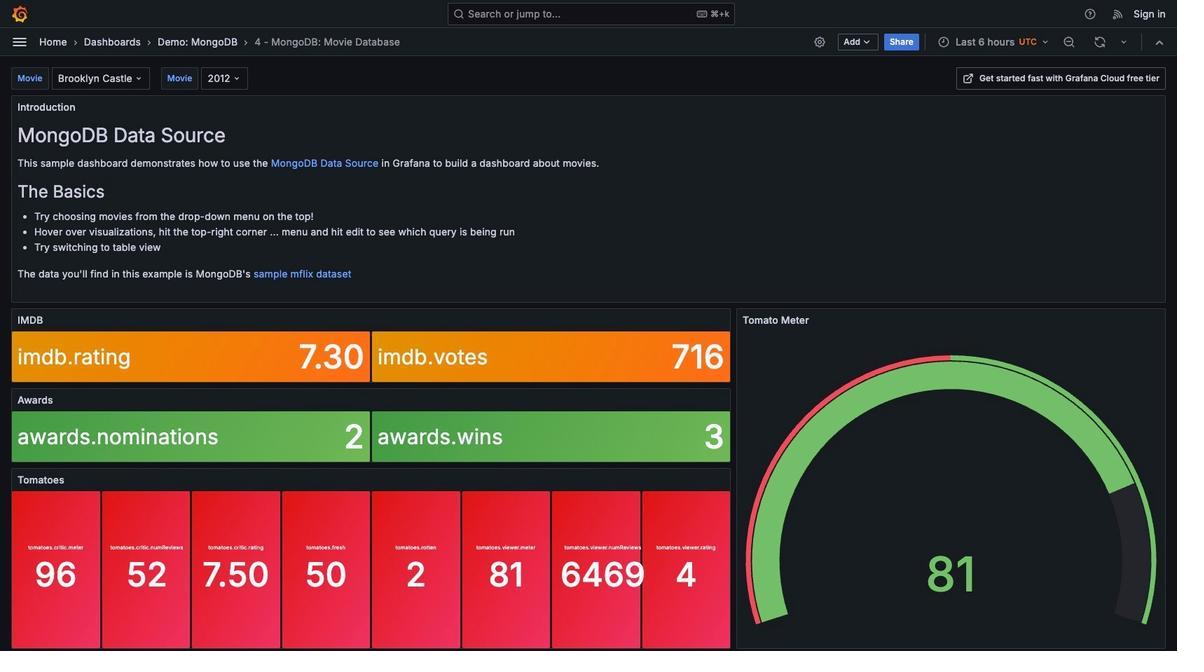 Task type: vqa. For each thing, say whether or not it's contained in the screenshot.
Open menu image at top
yes



Task type: describe. For each thing, give the bounding box(es) containing it.
news image
[[1112, 7, 1125, 20]]

dashboard settings image
[[814, 35, 827, 48]]

open menu image
[[11, 33, 28, 50]]

grafana image
[[11, 5, 28, 22]]

help image
[[1084, 7, 1097, 20]]

refresh dashboard image
[[1094, 35, 1107, 48]]



Task type: locate. For each thing, give the bounding box(es) containing it.
auto refresh turned off. choose refresh time interval image
[[1119, 36, 1130, 47]]

zoom out time range image
[[1063, 35, 1076, 48]]



